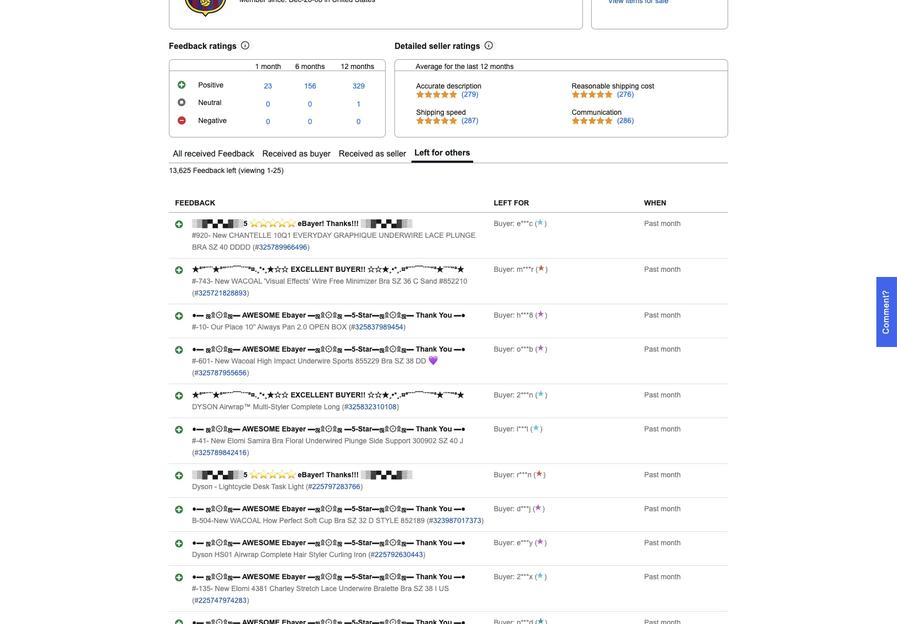 Task type: describe. For each thing, give the bounding box(es) containing it.
(# inside #-743- new wacoal 'visual effects' wire free minimizer bra sz 36 c sand #852210 (#
[[192, 289, 199, 297]]

past month for e***c
[[645, 220, 681, 228]]

dddd
[[230, 243, 251, 252]]

hs01
[[215, 551, 233, 559]]

past month element for r***n
[[645, 471, 681, 479]]

601-
[[199, 357, 213, 365]]

329
[[353, 82, 365, 90]]

neutral
[[198, 99, 222, 107]]

bra
[[192, 243, 207, 252]]

●▬ inside ●▬ ஜ۩۞۩ஜ▬ awesome ebayer ▬ஜ۩۞۩ஜ ▬5-star▬ஜ۩۞۩ஜ▬ thank you ▬● dyson hs01 airwrap complete hair styler curling iron (# 225792630443 )
[[192, 539, 204, 547]]

(287)
[[462, 116, 479, 125]]

months for 12 months
[[351, 62, 374, 70]]

buyer: for buyer: h***8
[[494, 311, 515, 320]]

buyer: for buyer: 2***n
[[494, 391, 515, 399]]

3 ஜ۩۞۩ஜ▬ from the top
[[206, 425, 240, 433]]

past month element for 2***n
[[645, 391, 681, 399]]

#- for 41-
[[192, 437, 199, 445]]

negative
[[198, 117, 227, 125]]

(# inside ●▬ ஜ۩۞۩ஜ▬ awesome ebayer ▬ஜ۩۞۩ஜ ▬5-star▬ஜ۩۞۩ஜ▬ thank you ▬● #-10-  our place  10'' always pan 2.0 open box (# 325837989454 )
[[349, 323, 355, 331]]

stretch
[[296, 585, 319, 593]]

2 ●▬ from the top
[[192, 345, 204, 354]]

#- for 135-
[[192, 585, 199, 593]]

wacoal
[[231, 357, 255, 365]]

1 for 1 'button'
[[357, 100, 361, 108]]

11 past month element from the top
[[645, 619, 681, 624]]

325787955656 link
[[199, 369, 247, 377]]

elomi for 325789842416
[[227, 437, 245, 445]]

▬5- inside ●▬ ஜ۩۞۩ஜ▬ awesome ebayer ▬ஜ۩۞۩ஜ ▬5-star▬ஜ۩۞۩ஜ▬ thank you ▬● b-504-new wacoal how perfect soft cup bra  sz 32 d style 852189 (# 323987017373 )
[[345, 505, 358, 513]]

░▒▓▀▄▀▄▓▒░ for ░▒▓▀▄▀▄▓▒░5 ⭐⭐⭐⭐⭐ ebayer! thanks!!! ░▒▓▀▄▀▄▓▒░ dyson - lightcycle desk task light (# 225797283766 )
[[361, 471, 412, 479]]

(287) button
[[462, 116, 479, 125]]

star▬ஜ۩۞۩ஜ▬ inside ●▬ ஜ۩۞۩ஜ▬ awesome ebayer ▬ஜ۩۞۩ஜ ▬5-star▬ஜ۩۞۩ஜ▬ thank you ▬● dyson hs01 airwrap complete hair styler curling iron (# 225792630443 )
[[358, 539, 414, 547]]

⭐⭐⭐⭐⭐ for ░▒▓▀▄▀▄▓▒░5 ⭐⭐⭐⭐⭐ ebayer! thanks!!! ░▒▓▀▄▀▄▓▒░
[[250, 220, 296, 228]]

months for 6 months
[[301, 62, 325, 70]]

for for average
[[445, 62, 453, 70]]

buyer: e***y
[[494, 539, 533, 547]]

2***n
[[517, 391, 533, 399]]

communication
[[572, 108, 622, 116]]

month for buyer: 2***n
[[661, 391, 681, 399]]

plunge
[[446, 231, 476, 240]]

3 ●▬ from the top
[[192, 425, 204, 433]]

received for received as buyer
[[262, 149, 297, 158]]

average for the last 12 months
[[416, 62, 514, 70]]

left for element
[[494, 199, 529, 207]]

325837989454
[[355, 323, 403, 331]]

feedback element
[[175, 199, 215, 207]]

how
[[263, 517, 277, 525]]

buyer: e***c
[[494, 220, 533, 228]]

38 inside #-135- new elomi 4381 charley stretch lace underwire bralette bra sz 38 i us (#
[[425, 585, 433, 593]]

underwire inside #-135- new elomi 4381 charley stretch lace underwire bralette bra sz 38 i us (#
[[339, 585, 372, 593]]

ஜ۩۞۩ஜ▬ inside ●▬ ஜ۩۞۩ஜ▬ awesome ebayer ▬ஜ۩۞۩ஜ ▬5-star▬ஜ۩۞۩ஜ▬ thank you ▬● #-10-  our place  10'' always pan 2.0 open box (# 325837989454 )
[[206, 311, 240, 320]]

styler inside ★ª"˜¨¨★ª"˜¨¨¯¯¨¨˜ª¤.¸*•¸★☆☆ excellent buyer!! ☆☆★¸•*¸.¤ª˜¨¨¯¯¨¨˜"ª★¨¨˜"ª★ dyson airwrap™ multi-styler complete long (# 325832310108 )
[[271, 403, 289, 411]]

seller inside button
[[387, 149, 406, 158]]

buyer: for buyer: l***l
[[494, 425, 515, 433]]

thank inside ●▬ ஜ۩۞۩ஜ▬ awesome ebayer ▬ஜ۩۞۩ஜ ▬5-star▬ஜ۩۞۩ஜ▬ thank you ▬● #-10-  our place  10'' always pan 2.0 open box (# 325837989454 )
[[416, 311, 437, 320]]

(# inside ●▬ ஜ۩۞۩ஜ▬ awesome ebayer ▬ஜ۩۞۩ஜ ▬5-star▬ஜ۩۞۩ஜ▬ thank you ▬● dyson hs01 airwrap complete hair styler curling iron (# 225792630443 )
[[369, 551, 375, 559]]

325787955656 )
[[199, 369, 249, 377]]

2 vertical spatial feedback
[[193, 167, 225, 175]]

buyer: for buyer: d***j
[[494, 505, 515, 513]]

us
[[439, 585, 449, 593]]

dd
[[416, 357, 426, 365]]

3 ▬5- from the top
[[345, 425, 358, 433]]

you inside ●▬ ஜ۩۞۩ஜ▬ awesome ebayer ▬ஜ۩۞۩ஜ ▬5-star▬ஜ۩۞۩ஜ▬ thank you ▬● #-10-  our place  10'' always pan 2.0 open box (# 325837989454 )
[[439, 311, 452, 320]]

░▒▓▀▄▀▄▓▒░5 ⭐⭐⭐⭐⭐ ebayer! thanks!!! ░▒▓▀▄▀▄▓▒░ dyson - lightcycle desk task light (# 225797283766 )
[[192, 471, 412, 491]]

received for received as seller
[[339, 149, 373, 158]]

-
[[215, 483, 217, 491]]

6 ஜ۩۞۩ஜ▬ from the top
[[206, 573, 240, 581]]

░▒▓▀▄▀▄▓▒░5 ⭐⭐⭐⭐⭐ ebayer! thanks!!! ░▒▓▀▄▀▄▓▒░ element for 325789966496
[[192, 220, 412, 228]]

minimizer
[[346, 277, 377, 286]]

300902
[[413, 437, 437, 445]]

▬5- inside ●▬ ஜ۩۞۩ஜ▬ awesome ebayer ▬ஜ۩۞۩ஜ ▬5-star▬ஜ۩۞۩ஜ▬ thank you ▬● #-10-  our place  10'' always pan 2.0 open box (# 325837989454 )
[[345, 311, 358, 320]]

always
[[257, 323, 280, 331]]

past month element for d***j
[[645, 505, 681, 513]]

(# inside #920- new chantelle 10q1 everyday graphique underwire lace plunge bra sz 40 dddd (#
[[253, 243, 259, 252]]

●▬ ஜ۩۞۩ஜ▬ awesome ebayer ▬ஜ۩۞۩ஜ ▬5-star▬ஜ۩۞۩ஜ▬ thank you ▬● element for 325789842416
[[192, 425, 466, 433]]

#920-
[[192, 231, 211, 240]]

░▒▓▀▄▀▄▓▒░5 for ░▒▓▀▄▀▄▓▒░5 ⭐⭐⭐⭐⭐ ebayer! thanks!!! ░▒▓▀▄▀▄▓▒░ dyson - lightcycle desk task light (# 225797283766 )
[[192, 471, 248, 479]]

task
[[271, 483, 286, 491]]

lace
[[425, 231, 444, 240]]

left for others button
[[411, 146, 474, 163]]

★ª"˜¨¨★ª"˜¨¨¯¯¨¨˜ª¤.¸*•¸★☆☆ excellent buyer!! ☆☆★¸•*¸.¤ª˜¨¨¯¯¨¨˜"ª★¨¨˜"ª★ element for 325832310108
[[192, 391, 464, 399]]

1 month
[[255, 62, 281, 70]]

month for buyer: o***b
[[661, 345, 681, 354]]

6 ▬ஜ۩۞۩ஜ from the top
[[308, 573, 343, 581]]

6 ▬● from the top
[[454, 573, 466, 581]]

when element
[[645, 199, 667, 207]]

40 inside #-41- new elomi samira bra floral underwired plunge side support 300902 sz 40 j (#
[[450, 437, 458, 445]]

received as buyer button
[[259, 146, 334, 163]]

3 you from the top
[[439, 425, 452, 433]]

past for buyer: o***b
[[645, 345, 659, 354]]

ebayer inside ●▬ ஜ۩۞۩ஜ▬ awesome ebayer ▬ஜ۩۞۩ஜ ▬5-star▬ஜ۩۞۩ஜ▬ thank you ▬● #-10-  our place  10'' always pan 2.0 open box (# 325837989454 )
[[282, 311, 306, 320]]

2 you from the top
[[439, 345, 452, 354]]

2 ▬5- from the top
[[345, 345, 358, 354]]

positive
[[198, 81, 224, 89]]

long
[[324, 403, 340, 411]]

3 ▬ஜ۩۞۩ஜ from the top
[[308, 425, 343, 433]]

323987017373 link
[[433, 517, 482, 525]]

past month for r***n
[[645, 471, 681, 479]]

reasonable shipping cost
[[572, 82, 655, 90]]

r***n
[[517, 471, 532, 479]]

feedback ratings
[[169, 42, 237, 50]]

) inside ●▬ ஜ۩۞۩ஜ▬ awesome ebayer ▬ஜ۩۞۩ஜ ▬5-star▬ஜ۩۞۩ஜ▬ thank you ▬● #-10-  our place  10'' always pan 2.0 open box (# 325837989454 )
[[403, 323, 406, 331]]

new inside ●▬ ஜ۩۞۩ஜ▬ awesome ebayer ▬ஜ۩۞۩ஜ ▬5-star▬ஜ۩۞۩ஜ▬ thank you ▬● b-504-new wacoal how perfect soft cup bra  sz 32 d style 852189 (# 323987017373 )
[[214, 517, 228, 525]]

329 button
[[353, 82, 365, 90]]

comment?
[[882, 290, 891, 334]]

thank inside ●▬ ஜ۩۞۩ஜ▬ awesome ebayer ▬ஜ۩۞۩ஜ ▬5-star▬ஜ۩۞۩ஜ▬ thank you ▬● dyson hs01 airwrap complete hair styler curling iron (# 225792630443 )
[[416, 539, 437, 547]]

buyer: h***8
[[494, 311, 533, 320]]

left for others
[[415, 148, 470, 157]]

effects'
[[287, 277, 310, 286]]

underwired
[[306, 437, 342, 445]]

dyson inside the ░▒▓▀▄▀▄▓▒░5 ⭐⭐⭐⭐⭐ ebayer! thanks!!! ░▒▓▀▄▀▄▓▒░ dyson - lightcycle desk task light (# 225797283766 )
[[192, 483, 213, 491]]

●▬ ஜ۩۞۩ஜ▬ awesome ebayer ▬ஜ۩۞۩ஜ ▬5-star▬ஜ۩۞۩ஜ▬ thank you ▬● b-504-new wacoal how perfect soft cup bra  sz 32 d style 852189 (# 323987017373 )
[[192, 505, 484, 525]]

13,625
[[169, 167, 191, 175]]

awesome inside ●▬ ஜ۩۞۩ஜ▬ awesome ebayer ▬ஜ۩۞۩ஜ ▬5-star▬ஜ۩۞۩ஜ▬ thank you ▬● b-504-new wacoal how perfect soft cup bra  sz 32 d style 852189 (# 323987017373 )
[[242, 505, 280, 513]]

bra inside #-743- new wacoal 'visual effects' wire free minimizer bra sz 36 c sand #852210 (#
[[379, 277, 390, 286]]

( for buyer: m***r
[[534, 265, 538, 274]]

) inside ★ª"˜¨¨★ª"˜¨¨¯¯¨¨˜ª¤.¸*•¸★☆☆ excellent buyer!! ☆☆★¸•*¸.¤ª˜¨¨¯¯¨¨˜"ª★¨¨˜"ª★ dyson airwrap™ multi-styler complete long (# 325832310108 )
[[397, 403, 399, 411]]

41-
[[199, 437, 209, 445]]

ebayer inside ●▬ ஜ۩۞۩ஜ▬ awesome ebayer ▬ஜ۩۞۩ஜ ▬5-star▬ஜ۩۞۩ஜ▬ thank you ▬● b-504-new wacoal how perfect soft cup bra  sz 32 d style 852189 (# 323987017373 )
[[282, 505, 306, 513]]

speed
[[446, 108, 466, 116]]

(# inside ★ª"˜¨¨★ª"˜¨¨¯¯¨¨˜ª¤.¸*•¸★☆☆ excellent buyer!! ☆☆★¸•*¸.¤ª˜¨¨¯¯¨¨˜"ª★¨¨˜"ª★ dyson airwrap™ multi-styler complete long (# 325832310108 )
[[342, 403, 349, 411]]

shipping speed
[[416, 108, 466, 116]]

( for buyer: 2***n
[[533, 391, 538, 399]]

●▬ ஜ۩۞۩ஜ▬ awesome ebayer ▬ஜ۩۞۩ஜ ▬5-star▬ஜ۩۞۩ஜ▬ thank you ▬● element for 325787955656
[[192, 345, 466, 354]]

279 ratings received on accurate description. click to check average rating. element
[[462, 90, 479, 98]]

past month element for o***b
[[645, 345, 681, 354]]

325721828893 link
[[199, 289, 247, 297]]

6 star▬ஜ۩۞۩ஜ▬ from the top
[[358, 573, 414, 581]]

underwire inside #-601- new wacoal high impact underwire sports 855229 bra sz 38 dd 💜 (#
[[298, 357, 331, 365]]

bra inside #-41- new elomi samira bra floral underwired plunge side support 300902 sz 40 j (#
[[272, 437, 284, 445]]

3 star▬ஜ۩۞۩ஜ▬ from the top
[[358, 425, 414, 433]]

3 awesome from the top
[[242, 425, 280, 433]]

2 thank from the top
[[416, 345, 437, 354]]

852189
[[401, 517, 425, 525]]

2 star▬ஜ۩۞۩ஜ▬ from the top
[[358, 345, 414, 354]]

bralette
[[374, 585, 399, 593]]

(276)
[[617, 90, 634, 98]]

all received feedback button
[[170, 146, 257, 163]]

●▬ inside ●▬ ஜ۩۞۩ஜ▬ awesome ebayer ▬ஜ۩۞۩ஜ ▬5-star▬ஜ۩۞۩ஜ▬ thank you ▬● b-504-new wacoal how perfect soft cup bra  sz 32 d style 852189 (# 323987017373 )
[[192, 505, 204, 513]]

impact
[[274, 357, 296, 365]]

6 ●▬ from the top
[[192, 573, 204, 581]]

4381
[[251, 585, 268, 593]]

buyer: for buyer: e***y
[[494, 539, 515, 547]]

( for buyer: e***c
[[533, 220, 537, 228]]

place
[[225, 323, 243, 331]]

0 vertical spatial feedback
[[169, 42, 207, 50]]

buyer: o***b
[[494, 345, 533, 354]]

month for buyer: l***l
[[661, 425, 681, 433]]

●▬ inside ●▬ ஜ۩۞۩ஜ▬ awesome ebayer ▬ஜ۩۞۩ஜ ▬5-star▬ஜ۩۞۩ஜ▬ thank you ▬● #-10-  our place  10'' always pan 2.0 open box (# 325837989454 )
[[192, 311, 204, 320]]

past for buyer: 2***x
[[645, 573, 659, 581]]

( for buyer: r***n
[[532, 471, 536, 479]]

buyer!! for ★ª"˜¨¨★ª"˜¨¨¯¯¨¨˜ª¤.¸*•¸★☆☆ excellent buyer!! ☆☆★¸•*¸.¤ª˜¨¨¯¯¨¨˜"ª★¨¨˜"ª★ dyson airwrap™ multi-styler complete long (# 325832310108 )
[[336, 391, 366, 399]]

3 months from the left
[[490, 62, 514, 70]]

2 ஜ۩۞۩ஜ▬ from the top
[[206, 345, 240, 354]]

side
[[369, 437, 383, 445]]

) inside ●▬ ஜ۩۞۩ஜ▬ awesome ebayer ▬ஜ۩۞۩ஜ ▬5-star▬ஜ۩۞۩ஜ▬ thank you ▬● dyson hs01 airwrap complete hair styler curling iron (# 225792630443 )
[[423, 551, 426, 559]]

bra inside #-135- new elomi 4381 charley stretch lace underwire bralette bra sz 38 i us (#
[[401, 585, 412, 593]]

40 inside #920- new chantelle 10q1 everyday graphique underwire lace plunge bra sz 40 dddd (#
[[220, 243, 228, 252]]

( for buyer: 2***x
[[533, 573, 537, 581]]

past for buyer: l***l
[[645, 425, 659, 433]]

sz inside #-41- new elomi samira bra floral underwired plunge side support 300902 sz 40 j (#
[[439, 437, 448, 445]]

ebayer! for ░▒▓▀▄▀▄▓▒░5 ⭐⭐⭐⭐⭐ ebayer! thanks!!! ░▒▓▀▄▀▄▓▒░ dyson - lightcycle desk task light (# 225797283766 )
[[298, 471, 324, 479]]

buyer!! for ★ª"˜¨¨★ª"˜¨¨¯¯¨¨˜ª¤.¸*•¸★☆☆ excellent buyer!! ☆☆★¸•*¸.¤ª˜¨¨¯¯¨¨˜"ª★¨¨˜"ª★
[[336, 265, 366, 274]]

(# inside #-135- new elomi 4381 charley stretch lace underwire bralette bra sz 38 i us (#
[[192, 597, 199, 605]]

(286)
[[617, 116, 634, 125]]

all
[[173, 149, 182, 158]]

( for buyer: h***8
[[533, 311, 538, 320]]

6 thank from the top
[[416, 573, 437, 581]]

lace
[[321, 585, 337, 593]]

3 thank from the top
[[416, 425, 437, 433]]

awesome inside ●▬ ஜ۩۞۩ஜ▬ awesome ebayer ▬ஜ۩۞۩ஜ ▬5-star▬ஜ۩۞۩ஜ▬ thank you ▬● dyson hs01 airwrap complete hair styler curling iron (# 225792630443 )
[[242, 539, 280, 547]]

feedback left for buyer. element for #-743- new wacoal 'visual effects' wire free minimizer bra sz 36 c sand #852210 (#
[[494, 265, 534, 274]]

as for seller
[[376, 149, 384, 158]]

1-
[[267, 167, 273, 175]]

when
[[645, 199, 667, 207]]

6 ebayer from the top
[[282, 573, 306, 581]]

2 ratings from the left
[[453, 42, 480, 50]]

chantelle
[[229, 231, 272, 240]]

received
[[185, 149, 216, 158]]

multi-
[[253, 403, 271, 411]]

for for left
[[432, 148, 443, 157]]

past month element for e***c
[[645, 220, 681, 228]]

d
[[369, 517, 374, 525]]

awesome inside ●▬ ஜ۩۞۩ஜ▬ awesome ebayer ▬ஜ۩۞۩ஜ ▬5-star▬ஜ۩۞۩ஜ▬ thank you ▬● #-10-  our place  10'' always pan 2.0 open box (# 325837989454 )
[[242, 311, 280, 320]]

past month element for h***8
[[645, 311, 681, 320]]

soft
[[304, 517, 317, 525]]

) inside ●▬ ஜ۩۞۩ஜ▬ awesome ebayer ▬ஜ۩۞۩ஜ ▬5-star▬ஜ۩۞۩ஜ▬ thank you ▬● b-504-new wacoal how perfect soft cup bra  sz 32 d style 852189 (# 323987017373 )
[[482, 517, 484, 525]]

225747974283 )
[[199, 597, 249, 605]]

new for 41-
[[211, 437, 225, 445]]

▬● inside ●▬ ஜ۩۞۩ஜ▬ awesome ebayer ▬ஜ۩۞۩ஜ ▬5-star▬ஜ۩۞۩ஜ▬ thank you ▬● dyson hs01 airwrap complete hair styler curling iron (# 225792630443 )
[[454, 539, 466, 547]]

buyer: m***r
[[494, 265, 534, 274]]

1 for 1 month
[[255, 62, 259, 70]]

⭐⭐⭐⭐⭐ for ░▒▓▀▄▀▄▓▒░5 ⭐⭐⭐⭐⭐ ebayer! thanks!!! ░▒▓▀▄▀▄▓▒░ dyson - lightcycle desk task light (# 225797283766 )
[[250, 471, 296, 479]]

13,625 feedback left (viewing 1-25)
[[169, 167, 284, 175]]

past for buyer: r***n
[[645, 471, 659, 479]]

6 you from the top
[[439, 573, 452, 581]]

accurate description
[[416, 82, 482, 90]]

25)
[[273, 167, 284, 175]]

( for buyer: e***y
[[533, 539, 537, 547]]

░▒▓▀▄▀▄▓▒░5 ⭐⭐⭐⭐⭐ ebayer! thanks!!! ░▒▓▀▄▀▄▓▒░
[[192, 220, 412, 228]]

325789966496 link
[[259, 243, 307, 252]]

thanks!!! for ░▒▓▀▄▀▄▓▒░5 ⭐⭐⭐⭐⭐ ebayer! thanks!!! ░▒▓▀▄▀▄▓▒░ dyson - lightcycle desk task light (# 225797283766 )
[[326, 471, 359, 479]]

past month for e***y
[[645, 539, 681, 547]]

past for buyer: e***c
[[645, 220, 659, 228]]

buyer: for buyer: o***b
[[494, 345, 515, 354]]

new for 135-
[[215, 585, 229, 593]]

o***b
[[517, 345, 533, 354]]

6 awesome from the top
[[242, 573, 280, 581]]

3 ▬● from the top
[[454, 425, 466, 433]]

thank inside ●▬ ஜ۩۞۩ஜ▬ awesome ebayer ▬ஜ۩۞۩ஜ ▬5-star▬ஜ۩۞۩ஜ▬ thank you ▬● b-504-new wacoal how perfect soft cup bra  sz 32 d style 852189 (# 323987017373 )
[[416, 505, 437, 513]]

past month for l***l
[[645, 425, 681, 433]]

▬ஜ۩۞۩ஜ inside ●▬ ஜ۩۞۩ஜ▬ awesome ebayer ▬ஜ۩۞۩ஜ ▬5-star▬ஜ۩۞۩ஜ▬ thank you ▬● dyson hs01 airwrap complete hair styler curling iron (# 225792630443 )
[[308, 539, 343, 547]]

3 ebayer from the top
[[282, 425, 306, 433]]



Task type: vqa. For each thing, say whether or not it's contained in the screenshot.


Task type: locate. For each thing, give the bounding box(es) containing it.
bra inside ●▬ ஜ۩۞۩ஜ▬ awesome ebayer ▬ஜ۩۞۩ஜ ▬5-star▬ஜ۩۞۩ஜ▬ thank you ▬● b-504-new wacoal how perfect soft cup bra  sz 32 d style 852189 (# 323987017373 )
[[334, 517, 346, 525]]

1 past month element from the top
[[645, 220, 681, 228]]

★ª"˜¨¨★ª"˜¨¨¯¯¨¨˜ª¤.¸*•¸★☆☆ up "airwrap™"
[[192, 391, 289, 399]]

charley
[[270, 585, 294, 593]]

feedback left for buyer. element for dyson hs01 airwrap complete hair styler curling iron (#
[[494, 539, 533, 547]]

#- inside #-135- new elomi 4381 charley stretch lace underwire bralette bra sz 38 i us (#
[[192, 585, 199, 593]]

6
[[295, 62, 299, 70]]

#852210
[[439, 277, 468, 286]]

12 months
[[341, 62, 374, 70]]

0 horizontal spatial for
[[432, 148, 443, 157]]

286 ratings received on communication. click to check average rating. element
[[617, 116, 634, 125]]

past for buyer: m***r
[[645, 265, 659, 274]]

1 vertical spatial ★ª"˜¨¨★ª"˜¨¨¯¯¨¨˜ª¤.¸*•¸★☆☆
[[192, 391, 289, 399]]

1 vertical spatial dyson
[[192, 551, 213, 559]]

0 vertical spatial ☆☆★¸•*¸.¤ª˜¨¨¯¯¨¨˜"ª★¨¨˜"ª★
[[368, 265, 464, 274]]

ஜ۩۞۩ஜ▬ up 504-
[[206, 505, 240, 513]]

1 vertical spatial 40
[[450, 437, 458, 445]]

feedback inside button
[[218, 149, 254, 158]]

325789842416
[[199, 449, 247, 457]]

★ª"˜¨¨★ª"˜¨¨¯¯¨¨˜ª¤.¸*•¸★☆☆ inside ★ª"˜¨¨★ª"˜¨¨¯¯¨¨˜ª¤.¸*•¸★☆☆ excellent buyer!! ☆☆★¸•*¸.¤ª˜¨¨¯¯¨¨˜"ª★¨¨˜"ª★ dyson airwrap™ multi-styler complete long (# 325832310108 )
[[192, 391, 289, 399]]

2 feedback left for buyer. element from the top
[[494, 265, 534, 274]]

#- inside #-41- new elomi samira bra floral underwired plunge side support 300902 sz 40 j (#
[[192, 437, 199, 445]]

▬5-
[[345, 311, 358, 320], [345, 345, 358, 354], [345, 425, 358, 433], [345, 505, 358, 513], [345, 539, 358, 547], [345, 573, 358, 581]]

you inside ●▬ ஜ۩۞۩ஜ▬ awesome ebayer ▬ஜ۩۞۩ஜ ▬5-star▬ஜ۩۞۩ஜ▬ thank you ▬● b-504-new wacoal how perfect soft cup bra  sz 32 d style 852189 (# 323987017373 )
[[439, 505, 452, 513]]

0 vertical spatial ░▒▓▀▄▀▄▓▒░5
[[192, 220, 248, 228]]

thank up the '852189' on the left bottom of the page
[[416, 505, 437, 513]]

2 vertical spatial ●▬ ஜ۩۞۩ஜ▬ awesome ebayer ▬ஜ۩۞۩ஜ ▬5-star▬ஜ۩۞۩ஜ▬ thank you ▬●
[[192, 573, 466, 581]]

past month element for 2***x
[[645, 573, 681, 581]]

past month element for e***y
[[645, 539, 681, 547]]

feedback left for buyer. element for #920- new chantelle 10q1 everyday graphique underwire lace plunge bra sz 40 dddd (#
[[494, 220, 533, 228]]

thanks!!! up 225797283766
[[326, 471, 359, 479]]

10 past month element from the top
[[645, 573, 681, 581]]

detailed
[[395, 42, 427, 50]]

month for buyer: m***r
[[661, 265, 681, 274]]

feedback left for buyer. element containing buyer: o***b
[[494, 345, 533, 354]]

0 vertical spatial ░▒▓▀▄▀▄▓▒░
[[361, 220, 412, 228]]

buyer!!
[[336, 265, 366, 274], [336, 391, 366, 399]]

▬5- up plunge
[[345, 425, 358, 433]]

sz left i
[[414, 585, 423, 593]]

░▒▓▀▄▀▄▓▒░ down side on the bottom of the page
[[361, 471, 412, 479]]

●▬ up 135-
[[192, 573, 204, 581]]

sz inside #920- new chantelle 10q1 everyday graphique underwire lace plunge bra sz 40 dddd (#
[[209, 243, 218, 252]]

6 ●▬ ஜ۩۞۩ஜ▬ awesome ebayer ▬ஜ۩۞۩ஜ ▬5-star▬ஜ۩۞۩ஜ▬ thank you ▬● element from the top
[[192, 573, 466, 581]]

11 feedback left for buyer. element from the top
[[494, 619, 533, 624]]

2 ●▬ ஜ۩۞۩ஜ▬ awesome ebayer ▬ஜ۩۞۩ஜ ▬5-star▬ஜ۩۞۩ஜ▬ thank you ▬● element from the top
[[192, 345, 466, 354]]

░▒▓▀▄▀▄▓▒░5 for ░▒▓▀▄▀▄▓▒░5 ⭐⭐⭐⭐⭐ ebayer! thanks!!! ░▒▓▀▄▀▄▓▒░
[[192, 220, 248, 228]]

open
[[309, 323, 330, 331]]

past for buyer: d***j
[[645, 505, 659, 513]]

sports
[[333, 357, 353, 365]]

feedback left for buyer. element down left for in the top right of the page
[[494, 220, 533, 228]]

1 ●▬ from the top
[[192, 311, 204, 320]]

░▒▓▀▄▀▄▓▒░ up underwire
[[361, 220, 412, 228]]

12 right last
[[480, 62, 488, 70]]

0 horizontal spatial underwire
[[298, 357, 331, 365]]

4 buyer: from the top
[[494, 345, 515, 354]]

▬ஜ۩۞۩ஜ inside ●▬ ஜ۩۞۩ஜ▬ awesome ebayer ▬ஜ۩۞۩ஜ ▬5-star▬ஜ۩۞۩ஜ▬ thank you ▬● #-10-  our place  10'' always pan 2.0 open box (# 325837989454 )
[[308, 311, 343, 320]]

feedback up left
[[218, 149, 254, 158]]

feedback left for buyer. element for #-10-  our place  10'' always pan 2.0 open box (#
[[494, 311, 533, 320]]

dyson
[[192, 403, 218, 411]]

1 vertical spatial buyer!!
[[336, 391, 366, 399]]

☆☆★¸•*¸.¤ª˜¨¨¯¯¨¨˜"ª★¨¨˜"ª★ inside ★ª"˜¨¨★ª"˜¨¨¯¯¨¨˜ª¤.¸*•¸★☆☆ excellent buyer!! ☆☆★¸•*¸.¤ª˜¨¨¯¯¨¨˜"ª★¨¨˜"ª★ dyson airwrap™ multi-styler complete long (# 325832310108 )
[[368, 391, 464, 399]]

░▒▓▀▄▀▄▓▒░ inside the ░▒▓▀▄▀▄▓▒░5 ⭐⭐⭐⭐⭐ ebayer! thanks!!! ░▒▓▀▄▀▄▓▒░ dyson - lightcycle desk task light (# 225797283766 )
[[361, 471, 412, 479]]

buyer: for buyer: m***r
[[494, 265, 515, 274]]

styler right "hair"
[[309, 551, 327, 559]]

2 months from the left
[[351, 62, 374, 70]]

ratings
[[209, 42, 237, 50], [453, 42, 480, 50]]

2 ⭐⭐⭐⭐⭐ from the top
[[250, 471, 296, 479]]

#- inside ●▬ ஜ۩۞۩ஜ▬ awesome ebayer ▬ஜ۩۞۩ஜ ▬5-star▬ஜ۩۞۩ஜ▬ thank you ▬● #-10-  our place  10'' always pan 2.0 open box (# 325837989454 )
[[192, 323, 199, 331]]

high
[[257, 357, 272, 365]]

past for buyer: 2***n
[[645, 391, 659, 399]]

ebayer up impact at bottom left
[[282, 345, 306, 354]]

▬ஜ۩۞۩ஜ up "lace"
[[308, 573, 343, 581]]

▬5- up box
[[345, 311, 358, 320]]

1 vertical spatial ebayer!
[[298, 471, 324, 479]]

)
[[545, 220, 547, 228], [307, 243, 310, 252], [545, 265, 548, 274], [247, 289, 249, 297], [545, 311, 547, 320], [403, 323, 406, 331], [545, 345, 547, 354], [247, 369, 249, 377], [545, 391, 547, 399], [397, 403, 399, 411], [540, 425, 543, 433], [247, 449, 249, 457], [543, 471, 546, 479], [360, 483, 363, 491], [543, 505, 545, 513], [482, 517, 484, 525], [545, 539, 547, 547], [423, 551, 426, 559], [545, 573, 547, 581], [247, 597, 249, 605]]

star▬ஜ۩۞۩ஜ▬ up 225792630443 link
[[358, 539, 414, 547]]

9 buyer: from the top
[[494, 539, 515, 547]]

0 vertical spatial ●▬ ஜ۩۞۩ஜ▬ awesome ebayer ▬ஜ۩۞۩ஜ ▬5-star▬ஜ۩۞۩ஜ▬ thank you ▬●
[[192, 345, 466, 354]]

wacoal inside ●▬ ஜ۩۞۩ஜ▬ awesome ebayer ▬ஜ۩۞۩ஜ ▬5-star▬ஜ۩۞۩ஜ▬ thank you ▬● b-504-new wacoal how perfect soft cup bra  sz 32 d style 852189 (# 323987017373 )
[[230, 517, 261, 525]]

8 past month element from the top
[[645, 505, 681, 513]]

feedback left for buyer. element
[[494, 220, 533, 228], [494, 265, 534, 274], [494, 311, 533, 320], [494, 345, 533, 354], [494, 391, 533, 399], [494, 425, 529, 433], [494, 471, 532, 479], [494, 505, 531, 513], [494, 539, 533, 547], [494, 573, 533, 581], [494, 619, 533, 624]]

0 vertical spatial 1
[[255, 62, 259, 70]]

1 months from the left
[[301, 62, 325, 70]]

thank up dd
[[416, 345, 437, 354]]

j
[[460, 437, 464, 445]]

ஜ۩۞۩ஜ▬ inside ●▬ ஜ۩۞۩ஜ▬ awesome ebayer ▬ஜ۩۞۩ஜ ▬5-star▬ஜ۩۞۩ஜ▬ thank you ▬● b-504-new wacoal how perfect soft cup bra  sz 32 d style 852189 (# 323987017373 )
[[206, 505, 240, 513]]

past month for 2***n
[[645, 391, 681, 399]]

1 #- from the top
[[192, 277, 199, 286]]

feedback left for buyer. element down buyer: r***n
[[494, 505, 531, 513]]

1 ●▬ ஜ۩۞۩ஜ▬ awesome ebayer ▬ஜ۩۞۩ஜ ▬5-star▬ஜ۩۞۩ஜ▬ thank you ▬● from the top
[[192, 345, 466, 354]]

323987017373
[[433, 517, 482, 525]]

past for buyer: e***y
[[645, 539, 659, 547]]

5 you from the top
[[439, 539, 452, 547]]

feedback
[[175, 199, 215, 207]]

month for buyer: e***y
[[661, 539, 681, 547]]

'visual
[[264, 277, 285, 286]]

2 past from the top
[[645, 265, 659, 274]]

(# down chantelle
[[253, 243, 259, 252]]

0 horizontal spatial 12
[[341, 62, 349, 70]]

0 vertical spatial wacoal
[[231, 277, 262, 286]]

1 horizontal spatial seller
[[429, 42, 451, 50]]

feedback left for buyer. element containing buyer: m***r
[[494, 265, 534, 274]]

hair
[[294, 551, 307, 559]]

9 past month element from the top
[[645, 539, 681, 547]]

0 vertical spatial complete
[[291, 403, 322, 411]]

0 vertical spatial ★ª"˜¨¨★ª"˜¨¨¯¯¨¨˜ª¤.¸*•¸★☆☆ excellent buyer!! ☆☆★¸•*¸.¤ª˜¨¨¯¯¨¨˜"ª★¨¨˜"ª★ element
[[192, 265, 464, 274]]

feedback left for buyer. element containing buyer: l***l
[[494, 425, 529, 433]]

awesome
[[242, 311, 280, 320], [242, 345, 280, 354], [242, 425, 280, 433], [242, 505, 280, 513], [242, 539, 280, 547], [242, 573, 280, 581]]

0 horizontal spatial received
[[262, 149, 297, 158]]

10q1
[[274, 231, 291, 240]]

buyer: 2***x
[[494, 573, 533, 581]]

156
[[304, 82, 316, 90]]

feedback left for buyer. element containing buyer: e***y
[[494, 539, 533, 547]]

feedback left for buyer. element containing buyer: e***c
[[494, 220, 533, 228]]

▬ஜ۩۞۩ஜ
[[308, 311, 343, 320], [308, 345, 343, 354], [308, 425, 343, 433], [308, 505, 343, 513], [308, 539, 343, 547], [308, 573, 343, 581]]

our
[[211, 323, 223, 331]]

feedback left for buyer. element up 'buyer: 2***x'
[[494, 539, 533, 547]]

buyer: d***j
[[494, 505, 531, 513]]

feedback left for buyer. element up buyer: l***l
[[494, 391, 533, 399]]

1 horizontal spatial months
[[351, 62, 374, 70]]

2 ★ª"˜¨¨★ª"˜¨¨¯¯¨¨˜ª¤.¸*•¸★☆☆ excellent buyer!! ☆☆★¸•*¸.¤ª˜¨¨¯¯¨¨˜"ª★¨¨˜"ª★ element from the top
[[192, 391, 464, 399]]

4 awesome from the top
[[242, 505, 280, 513]]

ebayer! inside the ░▒▓▀▄▀▄▓▒░5 ⭐⭐⭐⭐⭐ ebayer! thanks!!! ░▒▓▀▄▀▄▓▒░ dyson - lightcycle desk task light (# 225797283766 )
[[298, 471, 324, 479]]

1 vertical spatial ●▬ ஜ۩۞۩ஜ▬ awesome ebayer ▬ஜ۩۞۩ஜ ▬5-star▬ஜ۩۞۩ஜ▬ thank you ▬●
[[192, 425, 466, 433]]

dyson inside ●▬ ஜ۩۞۩ஜ▬ awesome ebayer ▬ஜ۩۞۩ஜ ▬5-star▬ஜ۩۞۩ஜ▬ thank you ▬● dyson hs01 airwrap complete hair styler curling iron (# 225792630443 )
[[192, 551, 213, 559]]

7 past month from the top
[[645, 471, 681, 479]]

excellent up wire
[[291, 265, 334, 274]]

32
[[359, 517, 367, 525]]

1 horizontal spatial 38
[[425, 585, 433, 593]]

received right buyer
[[339, 149, 373, 158]]

past month for d***j
[[645, 505, 681, 513]]

40 left dddd
[[220, 243, 228, 252]]

thanks!!! inside the ░▒▓▀▄▀▄▓▒░5 ⭐⭐⭐⭐⭐ ebayer! thanks!!! ░▒▓▀▄▀▄▓▒░ dyson - lightcycle desk task light (# 225797283766 )
[[326, 471, 359, 479]]

2 ▬ஜ۩۞۩ஜ from the top
[[308, 345, 343, 354]]

1 ░▒▓▀▄▀▄▓▒░ from the top
[[361, 220, 412, 228]]

seller left "left" at the left of the page
[[387, 149, 406, 158]]

(# right long
[[342, 403, 349, 411]]

0 vertical spatial ebayer!
[[298, 220, 324, 228]]

awesome up samira
[[242, 425, 280, 433]]

thanks!!! for ░▒▓▀▄▀▄▓▒░5 ⭐⭐⭐⭐⭐ ebayer! thanks!!! ░▒▓▀▄▀▄▓▒░
[[326, 220, 359, 228]]

287 ratings received on shipping speed. click to check average rating. element
[[462, 116, 479, 125]]

1 horizontal spatial 12
[[480, 62, 488, 70]]

elomi up 325789842416 )
[[227, 437, 245, 445]]

2 excellent from the top
[[291, 391, 334, 399]]

feedback left for buyer. element containing buyer: 2***x
[[494, 573, 533, 581]]

★ª"˜¨¨★ª"˜¨¨¯¯¨¨˜ª¤.¸*•¸★☆☆ excellent buyer!! ☆☆★¸•*¸.¤ª˜¨¨¯¯¨¨˜"ª★¨¨˜"ª★ dyson airwrap™ multi-styler complete long (# 325832310108 )
[[192, 391, 464, 411]]

1 vertical spatial 38
[[425, 585, 433, 593]]

new for 743-
[[215, 277, 229, 286]]

i
[[435, 585, 437, 593]]

d***j
[[517, 505, 531, 513]]

1 horizontal spatial as
[[376, 149, 384, 158]]

2 ●▬ ஜ۩۞۩ஜ▬ awesome ebayer ▬ஜ۩۞۩ஜ ▬5-star▬ஜ۩۞۩ஜ▬ thank you ▬● from the top
[[192, 425, 466, 433]]

( for buyer: d***j
[[531, 505, 535, 513]]

1 ☆☆★¸•*¸.¤ª˜¨¨¯¯¨¨˜"ª★¨¨˜"ª★ from the top
[[368, 265, 464, 274]]

1 vertical spatial complete
[[261, 551, 292, 559]]

star▬ஜ۩۞۩ஜ▬ up the bralette
[[358, 573, 414, 581]]

feedback left for buyer. element containing buyer: d***j
[[494, 505, 531, 513]]

5 ஜ۩۞۩ஜ▬ from the top
[[206, 539, 240, 547]]

thank
[[416, 311, 437, 320], [416, 345, 437, 354], [416, 425, 437, 433], [416, 505, 437, 513], [416, 539, 437, 547], [416, 573, 437, 581]]

9 past from the top
[[645, 539, 659, 547]]

0 horizontal spatial months
[[301, 62, 325, 70]]

225747974283 link
[[199, 597, 247, 605]]

●▬ ஜ۩۞۩ஜ▬ awesome ebayer ▬ஜ۩۞۩ஜ ▬5-star▬ஜ۩۞۩ஜ▬ thank you ▬● element for 225747974283
[[192, 573, 466, 581]]

ஜ۩۞۩ஜ▬ inside ●▬ ஜ۩۞۩ஜ▬ awesome ebayer ▬ஜ۩۞۩ஜ ▬5-star▬ஜ۩۞۩ஜ▬ thank you ▬● dyson hs01 airwrap complete hair styler curling iron (# 225792630443 )
[[206, 539, 240, 547]]

1 vertical spatial ☆☆★¸•*¸.¤ª˜¨¨¯¯¨¨˜"ª★¨¨˜"ª★
[[368, 391, 464, 399]]

0 vertical spatial buyer!!
[[336, 265, 366, 274]]

thank up i
[[416, 573, 437, 581]]

▬5- inside ●▬ ஜ۩۞۩ஜ▬ awesome ebayer ▬ஜ۩۞۩ஜ ▬5-star▬ஜ۩۞۩ஜ▬ thank you ▬● dyson hs01 airwrap complete hair styler curling iron (# 225792630443 )
[[345, 539, 358, 547]]

5 thank from the top
[[416, 539, 437, 547]]

#- for 743-
[[192, 277, 199, 286]]

1 vertical spatial ░▒▓▀▄▀▄▓▒░5
[[192, 471, 248, 479]]

●▬ ஜ۩۞۩ஜ▬ awesome ebayer ▬ஜ۩۞۩ஜ ▬5-star▬ஜ۩۞۩ஜ▬ thank you ▬● for sports
[[192, 345, 466, 354]]

bra left 36
[[379, 277, 390, 286]]

0 horizontal spatial 40
[[220, 243, 228, 252]]

feedback left for buyer. element containing buyer: 2***n
[[494, 391, 533, 399]]

buyer: left e***c on the right
[[494, 220, 515, 228]]

1 dyson from the top
[[192, 483, 213, 491]]

excellent for ★ª"˜¨¨★ª"˜¨¨¯¯¨¨˜ª¤.¸*•¸★☆☆ excellent buyer!! ☆☆★¸•*¸.¤ª˜¨¨¯¯¨¨˜"ª★¨¨˜"ª★
[[291, 265, 334, 274]]

styler
[[271, 403, 289, 411], [309, 551, 327, 559]]

1 vertical spatial excellent
[[291, 391, 334, 399]]

3 past from the top
[[645, 311, 659, 320]]

( for buyer: o***b
[[533, 345, 538, 354]]

ratings up positive
[[209, 42, 237, 50]]

buyer: left the d***j
[[494, 505, 515, 513]]

743-
[[199, 277, 213, 286]]

6 past month element from the top
[[645, 425, 681, 433]]

feedback left for buyer. element down 'buyer: 2***x'
[[494, 619, 533, 624]]

month for buyer: r***n
[[661, 471, 681, 479]]

5 ebayer from the top
[[282, 539, 306, 547]]

855229
[[355, 357, 380, 365]]

4 ebayer from the top
[[282, 505, 306, 513]]

0 vertical spatial 38
[[406, 357, 414, 365]]

●▬ ஜ۩۞۩ஜ▬ awesome ebayer ▬ஜ۩۞۩ஜ ▬5-star▬ஜ۩۞۩ஜ▬ thank you ▬● up sports
[[192, 345, 466, 354]]

#- left "our"
[[192, 323, 199, 331]]

1 vertical spatial for
[[432, 148, 443, 157]]

elomi inside #-135- new elomi 4381 charley stretch lace underwire bralette bra sz 38 i us (#
[[231, 585, 249, 593]]

1 vertical spatial wacoal
[[230, 517, 261, 525]]

#- inside #-601- new wacoal high impact underwire sports 855229 bra sz 38 dd 💜 (#
[[192, 357, 199, 365]]

ebayer up floral
[[282, 425, 306, 433]]

●▬ ஜ۩۞۩ஜ▬ awesome ebayer ▬ஜ۩۞۩ஜ ▬5-star▬ஜ۩۞۩ஜ▬ thank you ▬● for lace
[[192, 573, 466, 581]]

feedback left for buyer. element up the buyer: o***b
[[494, 311, 533, 320]]

star▬ஜ۩۞۩ஜ▬ inside ●▬ ஜ۩۞۩ஜ▬ awesome ebayer ▬ஜ۩۞۩ஜ ▬5-star▬ஜ۩۞۩ஜ▬ thank you ▬● #-10-  our place  10'' always pan 2.0 open box (# 325837989454 )
[[358, 311, 414, 320]]

2 #- from the top
[[192, 323, 199, 331]]

0 vertical spatial ⭐⭐⭐⭐⭐
[[250, 220, 296, 228]]

★ª"˜¨¨★ª"˜¨¨¯¯¨¨˜ª¤.¸*•¸★☆☆ excellent buyer!! ☆☆★¸•*¸.¤ª˜¨¨¯¯¨¨˜"ª★¨¨˜"ª★ element for 325721828893
[[192, 265, 464, 274]]

reasonable
[[572, 82, 610, 90]]

2 horizontal spatial months
[[490, 62, 514, 70]]

1 horizontal spatial 40
[[450, 437, 458, 445]]

style
[[376, 517, 399, 525]]

thank up the '300902'
[[416, 425, 437, 433]]

0 horizontal spatial 38
[[406, 357, 414, 365]]

6 past from the top
[[645, 425, 659, 433]]

☆☆★¸•*¸.¤ª˜¨¨¯¯¨¨˜"ª★¨¨˜"ª★
[[368, 265, 464, 274], [368, 391, 464, 399]]

12 right 6 months
[[341, 62, 349, 70]]

1 vertical spatial ░▒▓▀▄▀▄▓▒░
[[361, 471, 412, 479]]

received as seller
[[339, 149, 406, 158]]

8 buyer: from the top
[[494, 505, 515, 513]]

0 horizontal spatial 1
[[255, 62, 259, 70]]

●▬ ஜ۩۞۩ஜ▬ awesome ebayer ▬ஜ۩۞۩ஜ ▬5-star▬ஜ۩۞۩ஜ▬ thank you ▬● for underwired
[[192, 425, 466, 433]]

(# right box
[[349, 323, 355, 331]]

2 ☆☆★¸•*¸.¤ª˜¨¨¯¯¨¨˜"ª★¨¨˜"ª★ from the top
[[368, 391, 464, 399]]

1 horizontal spatial ratings
[[453, 42, 480, 50]]

sz inside ●▬ ஜ۩۞۩ஜ▬ awesome ebayer ▬ஜ۩۞۩ஜ ▬5-star▬ஜ۩۞۩ஜ▬ thank you ▬● b-504-new wacoal how perfect soft cup bra  sz 32 d style 852189 (# 323987017373 )
[[348, 517, 357, 525]]

5 ●▬ ஜ۩۞۩ஜ▬ awesome ebayer ▬ஜ۩۞۩ஜ ▬5-star▬ஜ۩۞۩ஜ▬ thank you ▬● element from the top
[[192, 539, 466, 547]]

156 button
[[304, 82, 316, 90]]

new inside #-41- new elomi samira bra floral underwired plunge side support 300902 sz 40 j (#
[[211, 437, 225, 445]]

new inside #-135- new elomi 4381 charley stretch lace underwire bralette bra sz 38 i us (#
[[215, 585, 229, 593]]

1
[[255, 62, 259, 70], [357, 100, 361, 108]]

1 horizontal spatial received
[[339, 149, 373, 158]]

1 vertical spatial styler
[[309, 551, 327, 559]]

0 horizontal spatial seller
[[387, 149, 406, 158]]

#-601- new wacoal high impact underwire sports 855229 bra sz 38 dd 💜 (#
[[192, 357, 438, 377]]

0 horizontal spatial ratings
[[209, 42, 237, 50]]

9 feedback left for buyer. element from the top
[[494, 539, 533, 547]]

new right the "#920-"
[[213, 231, 227, 240]]

10 past month from the top
[[645, 573, 681, 581]]

1 buyer: from the top
[[494, 220, 515, 228]]

1 12 from the left
[[341, 62, 349, 70]]

as left buyer
[[299, 149, 308, 158]]

ebayer up perfect
[[282, 505, 306, 513]]

1 vertical spatial elomi
[[231, 585, 249, 593]]

underwire
[[298, 357, 331, 365], [339, 585, 372, 593]]

1 horizontal spatial styler
[[309, 551, 327, 559]]

buyer: for buyer: r***n
[[494, 471, 515, 479]]

#- up 325721828893 link
[[192, 277, 199, 286]]

23 button
[[264, 82, 272, 90]]

8 feedback left for buyer. element from the top
[[494, 505, 531, 513]]

●▬ ஜ۩۞۩ஜ▬ awesome ebayer ▬ஜ۩۞۩ஜ ▬5-star▬ஜ۩۞۩ஜ▬ thank you ▬● element up open
[[192, 311, 466, 320]]

new inside #920- new chantelle 10q1 everyday graphique underwire lace plunge bra sz 40 dddd (#
[[213, 231, 227, 240]]

4 star▬ஜ۩۞۩ஜ▬ from the top
[[358, 505, 414, 513]]

2 ▬● from the top
[[454, 345, 466, 354]]

1 horizontal spatial 1
[[357, 100, 361, 108]]

month for buyer: e***c
[[661, 220, 681, 228]]

▬● inside ●▬ ஜ۩۞۩ஜ▬ awesome ebayer ▬ஜ۩۞۩ஜ ▬5-star▬ஜ۩۞۩ஜ▬ thank you ▬● b-504-new wacoal how perfect soft cup bra  sz 32 d style 852189 (# 323987017373 )
[[454, 505, 466, 513]]

you inside ●▬ ஜ۩۞۩ஜ▬ awesome ebayer ▬ஜ۩۞۩ஜ ▬5-star▬ஜ۩۞۩ஜ▬ thank you ▬● dyson hs01 airwrap complete hair styler curling iron (# 225792630443 )
[[439, 539, 452, 547]]

7 feedback left for buyer. element from the top
[[494, 471, 532, 479]]

left
[[494, 199, 512, 207]]

ஜ۩۞۩ஜ▬ up 41-
[[206, 425, 240, 433]]

ebayer! up everyday
[[298, 220, 324, 228]]

5 awesome from the top
[[242, 539, 280, 547]]

ஜ۩۞۩ஜ▬ up hs01
[[206, 539, 240, 547]]

feedback left for buyer. element for #-135- new elomi 4381 charley stretch lace underwire bralette bra sz 38 i us (#
[[494, 573, 533, 581]]

past month
[[645, 220, 681, 228], [645, 265, 681, 274], [645, 311, 681, 320], [645, 345, 681, 354], [645, 391, 681, 399], [645, 425, 681, 433], [645, 471, 681, 479], [645, 505, 681, 513], [645, 539, 681, 547], [645, 573, 681, 581]]

2 12 from the left
[[480, 62, 488, 70]]

276 ratings received on reasonable shipping cost. click to check average rating. element
[[617, 90, 634, 98]]

225792630443
[[375, 551, 423, 559]]

9 past month from the top
[[645, 539, 681, 547]]

#- for 601-
[[192, 357, 199, 365]]

☆☆★¸•*¸.¤ª˜¨¨¯¯¨¨˜"ª★¨¨˜"ª★ for ★ª"˜¨¨★ª"˜¨¨¯¯¨¨˜ª¤.¸*•¸★☆☆ excellent buyer!! ☆☆★¸•*¸.¤ª˜¨¨¯¯¨¨˜"ª★¨¨˜"ª★
[[368, 265, 464, 274]]

░▒▓▀▄▀▄▓▒░5 ⭐⭐⭐⭐⭐ ebayer! thanks!!! ░▒▓▀▄▀▄▓▒░ element
[[192, 220, 412, 228], [192, 471, 412, 479]]

0 vertical spatial thanks!!!
[[326, 220, 359, 228]]

1 vertical spatial seller
[[387, 149, 406, 158]]

(276) button
[[617, 90, 634, 98]]

complete left "hair"
[[261, 551, 292, 559]]

complete inside ★ª"˜¨¨★ª"˜¨¨¯¯¨¨˜ª¤.¸*•¸★☆☆ excellent buyer!! ☆☆★¸•*¸.¤ª˜¨¨¯¯¨¨˜"ª★¨¨˜"ª★ dyson airwrap™ multi-styler complete long (# 325832310108 )
[[291, 403, 322, 411]]

left
[[227, 167, 236, 175]]

sz inside #-135- new elomi 4381 charley stretch lace underwire bralette bra sz 38 i us (#
[[414, 585, 423, 593]]

feedback down all received feedback button
[[193, 167, 225, 175]]

(# right light
[[306, 483, 312, 491]]

3 ●▬ ஜ۩۞۩ஜ▬ awesome ebayer ▬ஜ۩۞۩ஜ ▬5-star▬ஜ۩۞۩ஜ▬ thank you ▬● element from the top
[[192, 425, 466, 433]]

1 ▬ஜ۩۞۩ஜ from the top
[[308, 311, 343, 320]]

1 horizontal spatial underwire
[[339, 585, 372, 593]]

light
[[288, 483, 304, 491]]

sz right the bra
[[209, 243, 218, 252]]

new up 325787955656 link at the left of page
[[215, 357, 229, 365]]

4 feedback left for buyer. element from the top
[[494, 345, 533, 354]]

0 vertical spatial underwire
[[298, 357, 331, 365]]

iron
[[354, 551, 367, 559]]

8 past month from the top
[[645, 505, 681, 513]]

325789966496
[[259, 243, 307, 252]]

2***x
[[517, 573, 533, 581]]

buyer: for buyer: e***c
[[494, 220, 515, 228]]

7 ●▬ ஜ۩۞۩ஜ▬ awesome ebayer ▬ஜ۩۞۩ஜ ▬5-star▬ஜ۩۞۩ஜ▬ thank you ▬● element from the top
[[192, 619, 466, 624]]

2 received from the left
[[339, 149, 373, 158]]

0 vertical spatial ★ª"˜¨¨★ª"˜¨¨¯¯¨¨˜ª¤.¸*•¸★☆☆
[[192, 265, 289, 274]]

0 vertical spatial for
[[445, 62, 453, 70]]

buyer!! inside ★ª"˜¨¨★ª"˜¨¨¯¯¨¨˜ª¤.¸*•¸★☆☆ excellent buyer!! ☆☆★¸•*¸.¤ª˜¨¨¯¯¨¨˜"ª★¨¨˜"ª★ dyson airwrap™ multi-styler complete long (# 325832310108 )
[[336, 391, 366, 399]]

░▒▓▀▄▀▄▓▒░5 ⭐⭐⭐⭐⭐ ebayer! thanks!!! ░▒▓▀▄▀▄▓▒░ element for 225797283766
[[192, 471, 412, 479]]

description
[[447, 82, 482, 90]]

#- inside #-743- new wacoal 'visual effects' wire free minimizer bra sz 36 c sand #852210 (#
[[192, 277, 199, 286]]

▬ஜ۩۞۩ஜ up #-601- new wacoal high impact underwire sports 855229 bra sz 38 dd 💜 (#
[[308, 345, 343, 354]]

you
[[439, 311, 452, 320], [439, 345, 452, 354], [439, 425, 452, 433], [439, 505, 452, 513], [439, 539, 452, 547], [439, 573, 452, 581]]

3 past month from the top
[[645, 311, 681, 320]]

new inside #-601- new wacoal high impact underwire sports 855229 bra sz 38 dd 💜 (#
[[215, 357, 229, 365]]

●▬ ஜ۩۞۩ஜ▬ awesome ebayer ▬ஜ۩۞۩ஜ ▬5-star▬ஜ۩۞۩ஜ▬ thank you ▬● element for 323987017373
[[192, 505, 466, 513]]

awesome up how
[[242, 505, 280, 513]]

for inside button
[[432, 148, 443, 157]]

1 excellent from the top
[[291, 265, 334, 274]]

buyer!! up long
[[336, 391, 366, 399]]

0 vertical spatial styler
[[271, 403, 289, 411]]

buyer: 2***n
[[494, 391, 533, 399]]

received as buyer
[[262, 149, 331, 158]]

▬● inside ●▬ ஜ۩۞۩ஜ▬ awesome ebayer ▬ஜ۩۞۩ஜ ▬5-star▬ஜ۩۞۩ஜ▬ thank you ▬● #-10-  our place  10'' always pan 2.0 open box (# 325837989454 )
[[454, 311, 466, 320]]

ebayer inside ●▬ ஜ۩۞۩ஜ▬ awesome ebayer ▬ஜ۩۞۩ஜ ▬5-star▬ஜ۩۞۩ஜ▬ thank you ▬● dyson hs01 airwrap complete hair styler curling iron (# 225792630443 )
[[282, 539, 306, 547]]

★ª"˜¨¨★ª"˜¨¨¯¯¨¨˜ª¤.¸*•¸★☆☆ excellent buyer!! ☆☆★¸•*¸.¤ª˜¨¨¯¯¨¨˜"ª★¨¨˜"ª★ element
[[192, 265, 464, 274], [192, 391, 464, 399]]

0 vertical spatial excellent
[[291, 265, 334, 274]]

styler up floral
[[271, 403, 289, 411]]

3 past month element from the top
[[645, 311, 681, 320]]

6 ▬5- from the top
[[345, 573, 358, 581]]

past month for m***r
[[645, 265, 681, 274]]

░▒▓▀▄▀▄▓▒░ for ░▒▓▀▄▀▄▓▒░5 ⭐⭐⭐⭐⭐ ebayer! thanks!!! ░▒▓▀▄▀▄▓▒░
[[361, 220, 412, 228]]

buyer: for buyer: 2***x
[[494, 573, 515, 581]]

▬5- up sports
[[345, 345, 358, 354]]

36
[[403, 277, 411, 286]]

star▬ஜ۩۞۩ஜ▬ inside ●▬ ஜ۩۞۩ஜ▬ awesome ebayer ▬ஜ۩۞۩ஜ ▬5-star▬ஜ۩۞۩ஜ▬ thank you ▬● b-504-new wacoal how perfect soft cup bra  sz 32 d style 852189 (# 323987017373 )
[[358, 505, 414, 513]]

1 vertical spatial ★ª"˜¨¨★ª"˜¨¨¯¯¨¨˜ª¤.¸*•¸★☆☆ excellent buyer!! ☆☆★¸•*¸.¤ª˜¨¨¯¯¨¨˜"ª★¨¨˜"ª★ element
[[192, 391, 464, 399]]

new up the 225747974283 link
[[215, 585, 229, 593]]

#-
[[192, 277, 199, 286], [192, 323, 199, 331], [192, 357, 199, 365], [192, 437, 199, 445], [192, 585, 199, 593]]

0 vertical spatial seller
[[429, 42, 451, 50]]

0 button
[[266, 100, 270, 108], [308, 100, 312, 108], [266, 118, 270, 126], [308, 118, 312, 126], [357, 118, 361, 126]]

325787955656
[[199, 369, 247, 377]]

2 ░▒▓▀▄▀▄▓▒░5 from the top
[[192, 471, 248, 479]]

past month element
[[645, 220, 681, 228], [645, 265, 681, 274], [645, 311, 681, 320], [645, 345, 681, 354], [645, 391, 681, 399], [645, 425, 681, 433], [645, 471, 681, 479], [645, 505, 681, 513], [645, 539, 681, 547], [645, 573, 681, 581], [645, 619, 681, 624]]

buyer: left 2***x
[[494, 573, 515, 581]]

1 horizontal spatial for
[[445, 62, 453, 70]]

feedback left for buyer. element down buyer: 2***n
[[494, 425, 529, 433]]

ebayer up "hair"
[[282, 539, 306, 547]]

for right "left" at the left of the page
[[432, 148, 443, 157]]

4 you from the top
[[439, 505, 452, 513]]

💜
[[428, 357, 438, 365]]

(# right the '852189' on the left bottom of the page
[[427, 517, 433, 525]]

wacoal inside #-743- new wacoal 'visual effects' wire free minimizer bra sz 36 c sand #852210 (#
[[231, 277, 262, 286]]

2 ebayer from the top
[[282, 345, 306, 354]]

feedback left for buyer. element down buyer: e***y
[[494, 573, 533, 581]]

1 thanks!!! from the top
[[326, 220, 359, 228]]

⭐⭐⭐⭐⭐ inside the ░▒▓▀▄▀▄▓▒░5 ⭐⭐⭐⭐⭐ ebayer! thanks!!! ░▒▓▀▄▀▄▓▒░ dyson - lightcycle desk task light (# 225797283766 )
[[250, 471, 296, 479]]

as left "left" at the left of the page
[[376, 149, 384, 158]]

1 vertical spatial 1
[[357, 100, 361, 108]]

sz inside #-601- new wacoal high impact underwire sports 855229 bra sz 38 dd 💜 (#
[[395, 357, 404, 365]]

10 feedback left for buyer. element from the top
[[494, 573, 533, 581]]

●▬ ஜ۩۞۩ஜ▬ awesome ebayer ▬ஜ۩۞۩ஜ ▬5-star▬ஜ۩۞۩ஜ▬ thank you ▬● element for 225792630443
[[192, 539, 466, 547]]

e***c
[[517, 220, 533, 228]]

dyson left hs01
[[192, 551, 213, 559]]

░▒▓▀▄▀▄▓▒░5 inside the ░▒▓▀▄▀▄▓▒░5 ⭐⭐⭐⭐⭐ ebayer! thanks!!! ░▒▓▀▄▀▄▓▒░ dyson - lightcycle desk task light (# 225797283766 )
[[192, 471, 248, 479]]

(# inside #-601- new wacoal high impact underwire sports 855229 bra sz 38 dd 💜 (#
[[192, 369, 199, 377]]

1 you from the top
[[439, 311, 452, 320]]

38 left dd
[[406, 357, 414, 365]]

feedback left for buyer. element for #-41- new elomi samira bra floral underwired plunge side support 300902 sz 40 j (#
[[494, 425, 529, 433]]

past month for 2***x
[[645, 573, 681, 581]]

months right 6
[[301, 62, 325, 70]]

6 buyer: from the top
[[494, 425, 515, 433]]

ஜ۩۞۩ஜ▬ up 601-
[[206, 345, 240, 354]]

0 vertical spatial ░▒▓▀▄▀▄▓▒░5 ⭐⭐⭐⭐⭐ ebayer! thanks!!! ░▒▓▀▄▀▄▓▒░ element
[[192, 220, 412, 228]]

1 vertical spatial ⭐⭐⭐⭐⭐
[[250, 471, 296, 479]]

(# inside ●▬ ஜ۩۞۩ஜ▬ awesome ebayer ▬ஜ۩۞۩ஜ ▬5-star▬ஜ۩۞۩ஜ▬ thank you ▬● b-504-new wacoal how perfect soft cup bra  sz 32 d style 852189 (# 323987017373 )
[[427, 517, 433, 525]]

0 vertical spatial 40
[[220, 243, 228, 252]]

3 ●▬ ஜ۩۞۩ஜ▬ awesome ebayer ▬ஜ۩۞۩ஜ ▬5-star▬ஜ۩۞۩ஜ▬ thank you ▬● from the top
[[192, 573, 466, 581]]

1 vertical spatial ░▒▓▀▄▀▄▓▒░5 ⭐⭐⭐⭐⭐ ebayer! thanks!!! ░▒▓▀▄▀▄▓▒░ element
[[192, 471, 412, 479]]

month for buyer: h***8
[[661, 311, 681, 320]]

1 vertical spatial feedback
[[218, 149, 254, 158]]

wire
[[312, 277, 327, 286]]

●▬ ஜ۩۞۩ஜ▬ awesome ebayer ▬ஜ۩۞۩ஜ ▬5-star▬ஜ۩۞۩ஜ▬ thank you ▬● element
[[192, 311, 466, 320], [192, 345, 466, 354], [192, 425, 466, 433], [192, 505, 466, 513], [192, 539, 466, 547], [192, 573, 466, 581], [192, 619, 466, 624]]

0 vertical spatial dyson
[[192, 483, 213, 491]]

●▬ ஜ۩۞۩ஜ▬ awesome ebayer ▬ஜ۩۞۩ஜ ▬5-star▬ஜ۩۞۩ஜ▬ thank you ▬● up underwired
[[192, 425, 466, 433]]

(# down 135-
[[192, 597, 199, 605]]

buyer: left o***b
[[494, 345, 515, 354]]

2 past month element from the top
[[645, 265, 681, 274]]

feedback left for buyer. element down the buyer: h***8
[[494, 345, 533, 354]]

feedback left for buyer. element for dyson - lightcycle desk task light (#
[[494, 471, 532, 479]]

desk
[[253, 483, 270, 491]]

( for buyer: l***l
[[529, 425, 533, 433]]

feedback left for buyer. element for b-504-new wacoal how perfect soft cup bra  sz 32 d style 852189 (#
[[494, 505, 531, 513]]

feedback left for buyer. element for #-601- new wacoal high impact underwire sports 855229 bra sz 38 dd 💜 (#
[[494, 345, 533, 354]]

past month element for l***l
[[645, 425, 681, 433]]

1 buyer!! from the top
[[336, 265, 366, 274]]

2 awesome from the top
[[242, 345, 280, 354]]

●▬ up 601-
[[192, 345, 204, 354]]

4 #- from the top
[[192, 437, 199, 445]]

5 #- from the top
[[192, 585, 199, 593]]

(# inside the ░▒▓▀▄▀▄▓▒░5 ⭐⭐⭐⭐⭐ ebayer! thanks!!! ░▒▓▀▄▀▄▓▒░ dyson - lightcycle desk task light (# 225797283766 )
[[306, 483, 312, 491]]

bra
[[379, 277, 390, 286], [382, 357, 393, 365], [272, 437, 284, 445], [334, 517, 346, 525], [401, 585, 412, 593]]

4 ஜ۩۞۩ஜ▬ from the top
[[206, 505, 240, 513]]

month for buyer: d***j
[[661, 505, 681, 513]]

10 buyer: from the top
[[494, 573, 515, 581]]

225747974283
[[199, 597, 247, 605]]

1 ░▒▓▀▄▀▄▓▒░5 ⭐⭐⭐⭐⭐ ebayer! thanks!!! ░▒▓▀▄▀▄▓▒░ element from the top
[[192, 220, 412, 228]]

1 ratings from the left
[[209, 42, 237, 50]]

0 vertical spatial elomi
[[227, 437, 245, 445]]

elomi
[[227, 437, 245, 445], [231, 585, 249, 593]]

buyer: left e***y
[[494, 539, 515, 547]]

★ª"˜¨¨★ª"˜¨¨¯¯¨¨˜ª¤.¸*•¸★☆☆ excellent buyer!! ☆☆★¸•*¸.¤ª˜¨¨¯¯¨¨˜"ª★¨¨˜"ª★ element up free
[[192, 265, 464, 274]]

sz inside #-743- new wacoal 'visual effects' wire free minimizer bra sz 36 c sand #852210 (#
[[392, 277, 401, 286]]

10''
[[245, 323, 256, 331]]

excellent inside ★ª"˜¨¨★ª"˜¨¨¯¯¨¨˜ª¤.¸*•¸★☆☆ excellent buyer!! ☆☆★¸•*¸.¤ª˜¨¨¯¯¨¨˜"ª★¨¨˜"ª★ dyson airwrap™ multi-styler complete long (# 325832310108 )
[[291, 391, 334, 399]]

0 horizontal spatial as
[[299, 149, 308, 158]]

past month element for m***r
[[645, 265, 681, 274]]

past month for o***b
[[645, 345, 681, 354]]

wacoal left how
[[230, 517, 261, 525]]

2 as from the left
[[376, 149, 384, 158]]

feedback
[[169, 42, 207, 50], [218, 149, 254, 158], [193, 167, 225, 175]]

excellent for ★ª"˜¨¨★ª"˜¨¨¯¯¨¨˜ª¤.¸*•¸★☆☆ excellent buyer!! ☆☆★¸•*¸.¤ª˜¨¨¯¯¨¨˜"ª★¨¨˜"ª★ dyson airwrap™ multi-styler complete long (# 325832310108 )
[[291, 391, 334, 399]]

bra right the bralette
[[401, 585, 412, 593]]

past for buyer: h***8
[[645, 311, 659, 320]]

new for 601-
[[215, 357, 229, 365]]

38 left i
[[425, 585, 433, 593]]

1 ஜ۩۞۩ஜ▬ from the top
[[206, 311, 240, 320]]

#920- new chantelle 10q1 everyday graphique underwire lace plunge bra sz 40 dddd (#
[[192, 231, 476, 252]]

ஜ۩۞۩ஜ▬ up 135-
[[206, 573, 240, 581]]

accurate
[[416, 82, 445, 90]]

elomi inside #-41- new elomi samira bra floral underwired plunge side support 300902 sz 40 j (#
[[227, 437, 245, 445]]

▬5- down 225797283766 link
[[345, 505, 358, 513]]

0 horizontal spatial styler
[[271, 403, 289, 411]]

months up 329 button
[[351, 62, 374, 70]]

1 ●▬ ஜ۩۞۩ஜ▬ awesome ebayer ▬ஜ۩۞۩ஜ ▬5-star▬ஜ۩۞۩ஜ▬ thank you ▬● element from the top
[[192, 311, 466, 320]]

underwire left sports
[[298, 357, 331, 365]]

2 past month from the top
[[645, 265, 681, 274]]

12
[[341, 62, 349, 70], [480, 62, 488, 70]]

★ª"˜¨¨★ª"˜¨¨¯¯¨¨˜ª¤.¸*•¸★☆☆ for ★ª"˜¨¨★ª"˜¨¨¯¯¨¨˜ª¤.¸*•¸★☆☆ excellent buyer!! ☆☆★¸•*¸.¤ª˜¨¨¯¯¨¨˜"ª★¨¨˜"ª★ dyson airwrap™ multi-styler complete long (# 325832310108 )
[[192, 391, 289, 399]]

●▬ up "b-"
[[192, 505, 204, 513]]

1 ★ª"˜¨¨★ª"˜¨¨¯¯¨¨˜ª¤.¸*•¸★☆☆ from the top
[[192, 265, 289, 274]]

awesome up high
[[242, 345, 280, 354]]

sz left the 'j'
[[439, 437, 448, 445]]

dyson
[[192, 483, 213, 491], [192, 551, 213, 559]]

dyson left -
[[192, 483, 213, 491]]

7 past from the top
[[645, 471, 659, 479]]

seller up the average
[[429, 42, 451, 50]]

★ª"˜¨¨★ª"˜¨¨¯¯¨¨˜ª¤.¸*•¸★☆☆ excellent buyer!! ☆☆★¸•*¸.¤ª˜¨¨¯¯¨¨˜"ª★¨¨˜"ª★
[[192, 265, 464, 274]]

buyer: left h***8
[[494, 311, 515, 320]]

bra inside #-601- new wacoal high impact underwire sports 855229 bra sz 38 dd 💜 (#
[[382, 357, 393, 365]]

2 ░▒▓▀▄▀▄▓▒░5 ⭐⭐⭐⭐⭐ ebayer! thanks!!! ░▒▓▀▄▀▄▓▒░ element from the top
[[192, 471, 412, 479]]

feedback left for buyer. element for dyson airwrap™ multi-styler complete long (#
[[494, 391, 533, 399]]

1 ⭐⭐⭐⭐⭐ from the top
[[250, 220, 296, 228]]

as for buyer
[[299, 149, 308, 158]]

thanks!!!
[[326, 220, 359, 228], [326, 471, 359, 479]]

#- up 325787955656 on the bottom left of the page
[[192, 357, 199, 365]]

) inside the ░▒▓▀▄▀▄▓▒░5 ⭐⭐⭐⭐⭐ ebayer! thanks!!! ░▒▓▀▄▀▄▓▒░ dyson - lightcycle desk task light (# 225797283766 )
[[360, 483, 363, 491]]

☆☆★¸•*¸.¤ª˜¨¨¯¯¨¨˜"ª★¨¨˜"ª★ for ★ª"˜¨¨★ª"˜¨¨¯¯¨¨˜ª¤.¸*•¸★☆☆ excellent buyer!! ☆☆★¸•*¸.¤ª˜¨¨¯¯¨¨˜"ª★¨¨˜"ª★ dyson airwrap™ multi-styler complete long (# 325832310108 )
[[368, 391, 464, 399]]

5 star▬ஜ۩۞۩ஜ▬ from the top
[[358, 539, 414, 547]]

4 ●▬ from the top
[[192, 505, 204, 513]]

38 inside #-601- new wacoal high impact underwire sports 855229 bra sz 38 dd 💜 (#
[[406, 357, 414, 365]]

▬ஜ۩۞۩ஜ inside ●▬ ஜ۩۞۩ஜ▬ awesome ebayer ▬ஜ۩۞۩ஜ ▬5-star▬ஜ۩۞۩ஜ▬ thank you ▬● b-504-new wacoal how perfect soft cup bra  sz 32 d style 852189 (# 323987017373 )
[[308, 505, 343, 513]]

received as seller button
[[336, 146, 409, 163]]

complete inside ●▬ ஜ۩۞۩ஜ▬ awesome ebayer ▬ஜ۩۞۩ஜ ▬5-star▬ஜ۩۞۩ஜ▬ thank you ▬● dyson hs01 airwrap complete hair styler curling iron (# 225792630443 )
[[261, 551, 292, 559]]

new inside #-743- new wacoal 'visual effects' wire free minimizer bra sz 36 c sand #852210 (#
[[215, 277, 229, 286]]

wacoal up 325721828893 )
[[231, 277, 262, 286]]

▬ஜ۩۞۩ஜ up curling
[[308, 539, 343, 547]]

1 star▬ஜ۩۞۩ஜ▬ from the top
[[358, 311, 414, 320]]

feedback left for buyer. element containing buyer: h***8
[[494, 311, 533, 320]]

325832310108 link
[[349, 403, 397, 411]]

feedback left for buyer. element containing buyer: r***n
[[494, 471, 532, 479]]

☆☆★¸•*¸.¤ª˜¨¨¯¯¨¨˜"ª★¨¨˜"ª★ up "c"
[[368, 265, 464, 274]]

(# inside #-41- new elomi samira bra floral underwired plunge side support 300902 sz 40 j (#
[[192, 449, 199, 457]]

past month for h***8
[[645, 311, 681, 320]]

1 vertical spatial thanks!!!
[[326, 471, 359, 479]]

5 ▬ஜ۩۞۩ஜ from the top
[[308, 539, 343, 547]]

1 vertical spatial underwire
[[339, 585, 372, 593]]

▬ஜ۩۞۩ஜ up underwired
[[308, 425, 343, 433]]

received
[[262, 149, 297, 158], [339, 149, 373, 158]]

7 buyer: from the top
[[494, 471, 515, 479]]

ஜ۩۞۩ஜ▬
[[206, 311, 240, 320], [206, 345, 240, 354], [206, 425, 240, 433], [206, 505, 240, 513], [206, 539, 240, 547], [206, 573, 240, 581]]

ebayer!
[[298, 220, 324, 228], [298, 471, 324, 479]]

ebayer! for ░▒▓▀▄▀▄▓▒░5 ⭐⭐⭐⭐⭐ ebayer! thanks!!! ░▒▓▀▄▀▄▓▒░
[[298, 220, 324, 228]]

▬5- down iron
[[345, 573, 358, 581]]

styler inside ●▬ ஜ۩۞۩ஜ▬ awesome ebayer ▬ஜ۩۞۩ஜ ▬5-star▬ஜ۩۞۩ஜ▬ thank you ▬● dyson hs01 airwrap complete hair styler curling iron (# 225792630443 )
[[309, 551, 327, 559]]

feedback up positive
[[169, 42, 207, 50]]



